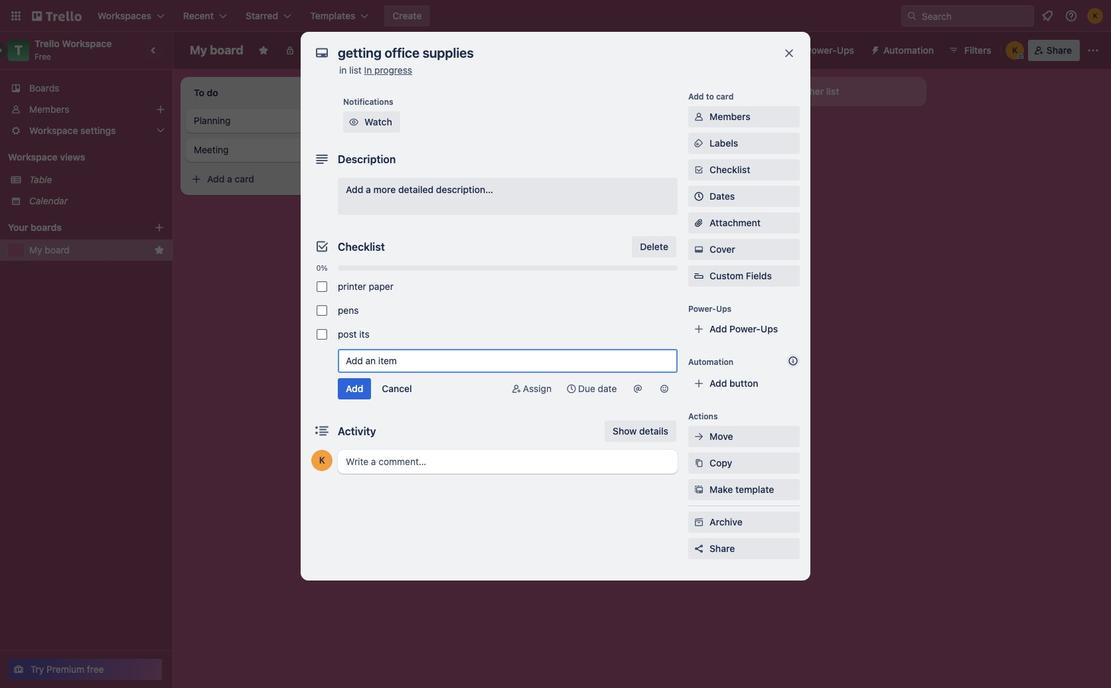 Task type: vqa. For each thing, say whether or not it's contained in the screenshot.
a within 'Link'
yes



Task type: locate. For each thing, give the bounding box(es) containing it.
share button down the 0 notifications image
[[1029, 40, 1081, 61]]

detailed
[[398, 184, 434, 195]]

sm image left the watch at the top left of the page
[[347, 116, 361, 129]]

watch
[[365, 116, 392, 128]]

1 vertical spatial add a card
[[396, 211, 443, 222]]

my board left star or unstar board icon
[[190, 43, 244, 57]]

search image
[[907, 11, 918, 21]]

my inside 'board name' text field
[[190, 43, 207, 57]]

sm image left 'copy'
[[693, 457, 706, 470]]

sm image inside the archive link
[[693, 516, 706, 529]]

ups inside button
[[837, 45, 855, 56]]

sm image right date
[[632, 383, 645, 396]]

0 horizontal spatial power-
[[689, 304, 717, 314]]

add a card down meeting
[[207, 173, 254, 185]]

list right another
[[827, 86, 840, 97]]

list
[[349, 64, 362, 76], [827, 86, 840, 97]]

archive link
[[689, 512, 800, 533]]

star or unstar board image
[[258, 45, 269, 56]]

copy
[[710, 458, 733, 469]]

0 horizontal spatial members
[[29, 104, 69, 115]]

sm image for assign link
[[510, 383, 523, 396]]

my board inside 'board name' text field
[[190, 43, 244, 57]]

meeting
[[194, 144, 229, 155]]

power- down custom
[[689, 304, 717, 314]]

printer
[[338, 281, 366, 292]]

printer paper checkbox
[[317, 282, 327, 292]]

add to card
[[689, 92, 734, 102]]

this
[[399, 181, 414, 191]]

1 horizontal spatial add a card
[[396, 211, 443, 222]]

checklist up the printer paper
[[338, 241, 385, 253]]

card down meeting link
[[235, 173, 254, 185]]

show menu image
[[1087, 44, 1101, 57]]

1 horizontal spatial my
[[190, 43, 207, 57]]

1 horizontal spatial power-
[[730, 323, 761, 335]]

0 horizontal spatial add a card button
[[186, 169, 332, 190]]

power-ups
[[806, 45, 855, 56], [689, 304, 732, 314]]

1 horizontal spatial board
[[210, 43, 244, 57]]

1 vertical spatial share button
[[689, 539, 800, 560]]

post its checkbox
[[317, 329, 327, 340]]

0 vertical spatial workspace
[[62, 38, 112, 49]]

add a card button down meeting link
[[186, 169, 332, 190]]

sm image inside labels link
[[693, 137, 706, 150]]

0 horizontal spatial add a card
[[207, 173, 254, 185]]

2 horizontal spatial ups
[[837, 45, 855, 56]]

trello
[[35, 38, 60, 49]]

try premium free
[[31, 664, 104, 675]]

1 vertical spatial list
[[827, 86, 840, 97]]

1 horizontal spatial create from template… image
[[717, 114, 728, 125]]

1 horizontal spatial my board
[[190, 43, 244, 57]]

0 vertical spatial create from template… image
[[717, 114, 728, 125]]

power-
[[806, 45, 837, 56], [689, 304, 717, 314], [730, 323, 761, 335]]

1 vertical spatial ups
[[717, 304, 732, 314]]

0 horizontal spatial board
[[45, 244, 70, 256]]

sm image inside cover link
[[693, 243, 706, 256]]

0 vertical spatial automation
[[884, 45, 935, 56]]

checklist group
[[312, 275, 678, 347]]

primary element
[[0, 0, 1112, 32]]

1 horizontal spatial kendallparks02 (kendallparks02) image
[[1006, 41, 1025, 60]]

automation
[[884, 45, 935, 56], [689, 357, 734, 367]]

post
[[338, 329, 357, 340]]

1 horizontal spatial members
[[710, 111, 751, 122]]

0 horizontal spatial power-ups
[[689, 304, 732, 314]]

a down meeting
[[227, 173, 232, 185]]

my down your boards
[[29, 244, 42, 256]]

back to home image
[[32, 5, 82, 27]]

1 vertical spatial checklist
[[338, 241, 385, 253]]

0 horizontal spatial ups
[[717, 304, 732, 314]]

0 vertical spatial my
[[190, 43, 207, 57]]

post its
[[338, 329, 370, 340]]

power- down custom fields button
[[730, 323, 761, 335]]

boards
[[31, 222, 62, 233]]

create from template… image up labels
[[717, 114, 728, 125]]

add a card button down "this card is a template."
[[375, 206, 521, 227]]

0 vertical spatial checklist
[[710, 164, 751, 175]]

delete
[[640, 241, 669, 252]]

ups
[[837, 45, 855, 56], [717, 304, 732, 314], [761, 323, 779, 335]]

0 vertical spatial ups
[[837, 45, 855, 56]]

workspace
[[62, 38, 112, 49], [8, 151, 58, 163]]

board inside text field
[[210, 43, 244, 57]]

1 horizontal spatial ups
[[761, 323, 779, 335]]

due date
[[579, 383, 617, 395]]

my board down boards
[[29, 244, 70, 256]]

add another list button
[[747, 77, 927, 106]]

sm image inside watch button
[[347, 116, 361, 129]]

add left "button"
[[710, 378, 728, 389]]

1 vertical spatial kendallparks02 (kendallparks02) image
[[1006, 41, 1025, 60]]

add left more
[[346, 184, 364, 195]]

sm image inside copy link
[[693, 457, 706, 470]]

0 vertical spatial power-
[[806, 45, 837, 56]]

sm image inside 'move' link
[[693, 430, 706, 444]]

power-ups down custom
[[689, 304, 732, 314]]

Board name text field
[[183, 40, 250, 61]]

0 vertical spatial add a card
[[207, 173, 254, 185]]

automation down search image
[[884, 45, 935, 56]]

customize views image
[[405, 44, 418, 57]]

add inside 'button'
[[770, 86, 788, 97]]

in progress link
[[364, 64, 412, 76]]

0 vertical spatial my board
[[190, 43, 244, 57]]

my left star or unstar board icon
[[190, 43, 207, 57]]

custom fields
[[710, 270, 772, 282]]

sm image inside due date link
[[565, 383, 579, 396]]

add left another
[[770, 86, 788, 97]]

show details link
[[605, 421, 677, 442]]

share
[[1047, 45, 1073, 56], [710, 543, 735, 555]]

sm image left cover
[[693, 243, 706, 256]]

0 horizontal spatial my
[[29, 244, 42, 256]]

notifications
[[343, 97, 394, 107]]

power- up another
[[806, 45, 837, 56]]

your boards
[[8, 222, 62, 233]]

boards link
[[0, 78, 173, 99]]

sm image down actions
[[693, 430, 706, 444]]

printer paper
[[338, 281, 394, 292]]

sm image inside automation button
[[865, 40, 884, 58]]

share down 'archive'
[[710, 543, 735, 555]]

members for the left members link
[[29, 104, 69, 115]]

0 horizontal spatial create from template… image
[[340, 174, 351, 185]]

sm image left the make at the right of the page
[[693, 484, 706, 497]]

1 horizontal spatial share button
[[1029, 40, 1081, 61]]

0 vertical spatial share
[[1047, 45, 1073, 56]]

due date link
[[560, 379, 624, 400]]

sm image inside members link
[[693, 110, 706, 124]]

1 vertical spatial share
[[710, 543, 735, 555]]

a
[[227, 173, 232, 185], [444, 181, 448, 191], [366, 184, 371, 195], [416, 211, 421, 222]]

activity
[[338, 426, 376, 438]]

card right to
[[717, 92, 734, 102]]

1 horizontal spatial checklist
[[710, 164, 751, 175]]

sm image for make template link
[[693, 484, 706, 497]]

1 vertical spatial create from template… image
[[340, 174, 351, 185]]

board left star or unstar board icon
[[210, 43, 244, 57]]

0 vertical spatial share button
[[1029, 40, 1081, 61]]

members link up labels link
[[689, 106, 800, 128]]

in
[[339, 64, 347, 76]]

your boards with 1 items element
[[8, 220, 134, 236]]

sm image for copy
[[693, 457, 706, 470]]

sm image left labels
[[693, 137, 706, 150]]

0 horizontal spatial share button
[[689, 539, 800, 560]]

1 horizontal spatial add a card button
[[375, 206, 521, 227]]

board down boards
[[45, 244, 70, 256]]

my board
[[190, 43, 244, 57], [29, 244, 70, 256]]

sm image for archive
[[693, 516, 706, 529]]

sm image
[[865, 40, 884, 58], [693, 110, 706, 124], [693, 137, 706, 150], [693, 457, 706, 470], [693, 516, 706, 529]]

0 horizontal spatial my board
[[29, 244, 70, 256]]

0 vertical spatial list
[[349, 64, 362, 76]]

ups down "fields"
[[761, 323, 779, 335]]

card left the "is"
[[417, 181, 433, 191]]

sm image inside make template link
[[693, 484, 706, 497]]

share button
[[1029, 40, 1081, 61], [689, 539, 800, 560]]

create from template… image down description
[[340, 174, 351, 185]]

create from template… image
[[529, 211, 539, 222]]

Write a comment text field
[[338, 450, 678, 474]]

workspace right trello
[[62, 38, 112, 49]]

None submit
[[338, 379, 372, 400]]

0 vertical spatial power-ups
[[806, 45, 855, 56]]

sm image left 'archive'
[[693, 516, 706, 529]]

share button down the archive link
[[689, 539, 800, 560]]

None text field
[[331, 41, 770, 65]]

checklist down labels
[[710, 164, 751, 175]]

checklist inside checklist button
[[710, 164, 751, 175]]

sm image down add to card
[[693, 110, 706, 124]]

trello workspace link
[[35, 38, 112, 49]]

1 horizontal spatial power-ups
[[806, 45, 855, 56]]

1 horizontal spatial share
[[1047, 45, 1073, 56]]

1 horizontal spatial workspace
[[62, 38, 112, 49]]

0 horizontal spatial list
[[349, 64, 362, 76]]

sm image right power-ups button
[[865, 40, 884, 58]]

ups up add another list 'button'
[[837, 45, 855, 56]]

power-ups up add another list 'button'
[[806, 45, 855, 56]]

0 horizontal spatial checklist
[[338, 241, 385, 253]]

0 horizontal spatial share
[[710, 543, 735, 555]]

workspace up table
[[8, 151, 58, 163]]

list right in
[[349, 64, 362, 76]]

0 horizontal spatial kendallparks02 (kendallparks02) image
[[312, 450, 333, 472]]

sm image
[[347, 116, 361, 129], [693, 243, 706, 256], [510, 383, 523, 396], [565, 383, 579, 396], [632, 383, 645, 396], [658, 383, 672, 396], [693, 430, 706, 444], [693, 484, 706, 497]]

create from template… image
[[717, 114, 728, 125], [340, 174, 351, 185]]

sm image right assign
[[565, 383, 579, 396]]

2 horizontal spatial kendallparks02 (kendallparks02) image
[[1088, 8, 1104, 24]]

0%
[[316, 264, 328, 272]]

add inside button
[[710, 378, 728, 389]]

sm image down 'add an item' text box
[[510, 383, 523, 396]]

make
[[710, 484, 733, 495]]

ups up the add power-ups
[[717, 304, 732, 314]]

members down boards
[[29, 104, 69, 115]]

0 vertical spatial kendallparks02 (kendallparks02) image
[[1088, 8, 1104, 24]]

1 vertical spatial board
[[45, 244, 70, 256]]

automation inside button
[[884, 45, 935, 56]]

add down meeting
[[207, 173, 225, 185]]

my board link
[[29, 244, 149, 257]]

sm image inside assign link
[[510, 383, 523, 396]]

filters button
[[945, 40, 996, 61]]

1 horizontal spatial list
[[827, 86, 840, 97]]

0 horizontal spatial workspace
[[8, 151, 58, 163]]

2 horizontal spatial power-
[[806, 45, 837, 56]]

members link down boards
[[0, 99, 173, 120]]

add board image
[[154, 223, 165, 233]]

try premium free button
[[8, 660, 162, 681]]

checklist button
[[689, 159, 800, 181]]

members
[[29, 104, 69, 115], [710, 111, 751, 122]]

0 vertical spatial board
[[210, 43, 244, 57]]

1 horizontal spatial automation
[[884, 45, 935, 56]]

sm image up "details" at the bottom right
[[658, 383, 672, 396]]

calendar link
[[29, 195, 165, 208]]

2 vertical spatial ups
[[761, 323, 779, 335]]

due
[[579, 383, 596, 395]]

in
[[364, 64, 372, 76]]

power- inside button
[[806, 45, 837, 56]]

share left show menu icon
[[1047, 45, 1073, 56]]

1 vertical spatial power-
[[689, 304, 717, 314]]

automation up the "add button"
[[689, 357, 734, 367]]

kendallparks02 (kendallparks02) image
[[1088, 8, 1104, 24], [1006, 41, 1025, 60], [312, 450, 333, 472]]

1 vertical spatial my
[[29, 244, 42, 256]]

trello workspace free
[[35, 38, 112, 62]]

meeting link
[[194, 143, 348, 157]]

switch to… image
[[9, 9, 23, 23]]

add a more detailed description… link
[[338, 178, 678, 215]]

fields
[[746, 270, 772, 282]]

add power-ups
[[710, 323, 779, 335]]

1 vertical spatial automation
[[689, 357, 734, 367]]

assign link
[[505, 379, 557, 400]]

add a card down add a more detailed description…
[[396, 211, 443, 222]]

members up labels
[[710, 111, 751, 122]]

test
[[383, 163, 401, 174]]



Task type: describe. For each thing, give the bounding box(es) containing it.
card down add a more detailed description…
[[423, 211, 443, 222]]

attachment button
[[689, 213, 800, 234]]

cover link
[[689, 239, 800, 260]]

views
[[60, 151, 85, 163]]

sm image for automation
[[865, 40, 884, 58]]

add a card for the bottom add a card button
[[396, 211, 443, 222]]

private button
[[277, 40, 339, 61]]

in list in progress
[[339, 64, 412, 76]]

copy link
[[689, 453, 800, 474]]

list inside 'button'
[[827, 86, 840, 97]]

your
[[8, 222, 28, 233]]

show details
[[613, 426, 669, 437]]

add a more detailed description…
[[346, 184, 494, 195]]

boards
[[29, 82, 59, 94]]

add down custom
[[710, 323, 728, 335]]

attachment
[[710, 217, 761, 228]]

create button
[[385, 5, 430, 27]]

add left to
[[689, 92, 704, 102]]

pens
[[338, 305, 359, 316]]

test prototype
[[383, 163, 445, 174]]

pens checkbox
[[317, 306, 327, 316]]

Search field
[[918, 6, 1034, 26]]

assign
[[523, 383, 552, 395]]

add a card for topmost add a card button
[[207, 173, 254, 185]]

cover
[[710, 244, 736, 255]]

t
[[14, 43, 23, 58]]

1 horizontal spatial members link
[[689, 106, 800, 128]]

workspace views
[[8, 151, 85, 163]]

2 vertical spatial kendallparks02 (kendallparks02) image
[[312, 450, 333, 472]]

sm image for due date link
[[565, 383, 579, 396]]

a left more
[[366, 184, 371, 195]]

actions
[[689, 412, 718, 422]]

1 vertical spatial power-ups
[[689, 304, 732, 314]]

progress
[[375, 64, 412, 76]]

getting
[[383, 115, 413, 126]]

office
[[416, 115, 440, 126]]

sm image for 'move' link
[[693, 430, 706, 444]]

description
[[338, 153, 396, 165]]

table
[[29, 174, 52, 185]]

planning link
[[194, 114, 348, 128]]

is
[[436, 181, 442, 191]]

my inside my board link
[[29, 244, 42, 256]]

prototype
[[403, 163, 445, 174]]

dates
[[710, 191, 735, 202]]

move link
[[689, 426, 800, 448]]

show
[[613, 426, 637, 437]]

labels
[[710, 137, 739, 149]]

starred icon image
[[154, 245, 165, 256]]

private
[[301, 45, 331, 56]]

a right the "is"
[[444, 181, 448, 191]]

custom
[[710, 270, 744, 282]]

t link
[[8, 40, 29, 61]]

board
[[364, 45, 390, 56]]

workspace inside trello workspace free
[[62, 38, 112, 49]]

labels link
[[689, 133, 800, 154]]

sm image for watch button
[[347, 116, 361, 129]]

sm image for members
[[693, 110, 706, 124]]

getting office supplies
[[383, 115, 478, 126]]

add down detailed
[[396, 211, 413, 222]]

free
[[87, 664, 104, 675]]

watch button
[[343, 112, 400, 133]]

0 vertical spatial add a card button
[[186, 169, 332, 190]]

this card is a template.
[[399, 181, 486, 191]]

add another list
[[770, 86, 840, 97]]

sm image for labels
[[693, 137, 706, 150]]

create
[[393, 10, 422, 21]]

kendallparks02 (kendallparks02) image inside primary element
[[1088, 8, 1104, 24]]

filters
[[965, 45, 992, 56]]

dates button
[[689, 186, 800, 207]]

0 horizontal spatial automation
[[689, 357, 734, 367]]

add button button
[[689, 373, 800, 395]]

automation button
[[865, 40, 942, 61]]

2 vertical spatial power-
[[730, 323, 761, 335]]

description…
[[436, 184, 494, 195]]

0 horizontal spatial members link
[[0, 99, 173, 120]]

1 vertical spatial my board
[[29, 244, 70, 256]]

Add an item text field
[[338, 349, 678, 373]]

power-ups inside power-ups button
[[806, 45, 855, 56]]

date
[[598, 383, 617, 395]]

cancel
[[382, 383, 412, 395]]

test prototype link
[[383, 162, 537, 175]]

1 vertical spatial workspace
[[8, 151, 58, 163]]

a down add a more detailed description…
[[416, 211, 421, 222]]

supplies
[[442, 115, 478, 126]]

members for the rightmost members link
[[710, 111, 751, 122]]

add power-ups link
[[689, 319, 800, 340]]

its
[[360, 329, 370, 340]]

more
[[374, 184, 396, 195]]

premium
[[47, 664, 84, 675]]

table link
[[29, 173, 165, 187]]

make template
[[710, 484, 775, 495]]

template.
[[451, 181, 486, 191]]

archive
[[710, 517, 743, 528]]

add button
[[710, 378, 759, 389]]

0 notifications image
[[1040, 8, 1056, 24]]

1 vertical spatial add a card button
[[375, 206, 521, 227]]

board link
[[342, 40, 398, 61]]

move
[[710, 431, 734, 442]]

open information menu image
[[1065, 9, 1079, 23]]

custom fields button
[[689, 270, 800, 283]]

try
[[31, 664, 44, 675]]

getting office supplies link
[[383, 114, 537, 128]]

sm image for cover link on the top right
[[693, 243, 706, 256]]

delete link
[[632, 236, 677, 258]]

calendar
[[29, 195, 68, 207]]

details
[[640, 426, 669, 437]]

paper
[[369, 281, 394, 292]]

power-ups button
[[780, 40, 863, 61]]

planning
[[194, 115, 231, 126]]

template
[[736, 484, 775, 495]]



